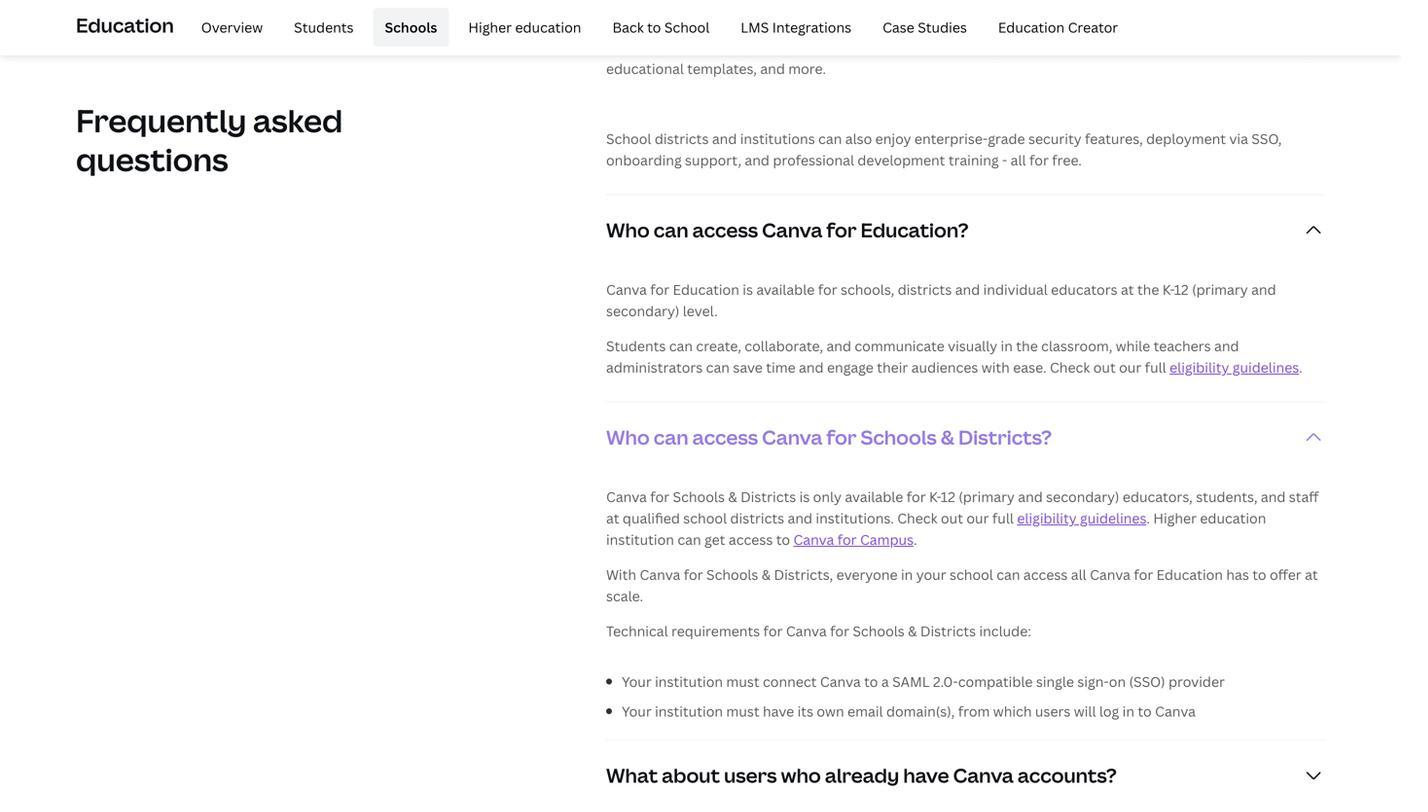 Task type: vqa. For each thing, say whether or not it's contained in the screenshot.
year.
no



Task type: describe. For each thing, give the bounding box(es) containing it.
available inside canva for education is available for schools, districts and individual educators at the k-12 (primary and secondary) level.
[[756, 280, 815, 299]]

teams
[[693, 16, 735, 35]]

out inside students can create, collaborate, and communicate visually in the classroom, while teachers and administrators can save time and engage their audiences with ease. check out our full
[[1093, 358, 1116, 376]]

eligibility for eligibility guidelines
[[1017, 509, 1077, 527]]

who can access canva for schools & districts?
[[606, 424, 1052, 450]]

secondary) inside canva for education is available for schools, districts and individual educators at the k-12 (primary and secondary) level.
[[606, 301, 679, 320]]

1 horizontal spatial as
[[1036, 16, 1051, 35]]

educators
[[1051, 280, 1118, 299]]

students can create, collaborate, and communicate visually in the classroom, while teachers and administrators can save time and engage their audiences with ease. check out our full
[[606, 337, 1239, 376]]

0 vertical spatial have
[[763, 702, 794, 720]]

all
[[606, 16, 623, 35]]

enjoy
[[875, 129, 911, 148]]

accounts?
[[1018, 762, 1117, 789]]

of
[[1219, 38, 1232, 56]]

canva down the from
[[953, 762, 1014, 789]]

ability
[[801, 38, 841, 56]]

canva inside canva for education is available for schools, districts and individual educators at the k-12 (primary and secondary) level.
[[606, 280, 647, 299]]

compatible
[[958, 672, 1033, 691]]

connect
[[763, 672, 817, 691]]

(primary inside canva for education is available for schools, districts and individual educators at the k-12 (primary and secondary) level.
[[1192, 280, 1248, 299]]

its
[[797, 702, 813, 720]]

via
[[1229, 129, 1248, 148]]

districts?
[[958, 424, 1052, 450]]

to left a
[[864, 672, 878, 691]]

offer
[[1270, 565, 1302, 584]]

asked
[[253, 99, 343, 142]]

their
[[877, 358, 908, 376]]

share
[[862, 38, 898, 56]]

0 horizontal spatial as
[[641, 38, 655, 56]]

secondary) inside canva for schools & districts is only available for k-12 (primary and secondary) educators, students, and staff at qualified school districts and institutions. check out our full
[[1046, 487, 1119, 506]]

to inside the with canva for schools & districts, everyone in your school can access all canva for education has to offer at scale.
[[1252, 565, 1266, 584]]

schools link
[[373, 8, 449, 47]]

deployment
[[1146, 129, 1226, 148]]

scale.
[[606, 587, 643, 605]]

support,
[[685, 151, 741, 169]]

back to school link
[[601, 8, 721, 47]]

who can access canva for education?
[[606, 216, 969, 243]]

canva for campus link
[[793, 530, 914, 549]]

who
[[781, 762, 821, 789]]

case studies link
[[871, 8, 979, 47]]

2 vertical spatial .
[[914, 530, 917, 549]]

guidelines for eligibility guidelines
[[1080, 509, 1146, 527]]

schools inside dropdown button
[[861, 424, 937, 450]]

educators, inside 'all canva for teams features are included in canva for education, as well as dedicated features for educators, such as lms integrations, the ability to share work and assignments with students, thousands of high quality educational templates, and more.'
[[1252, 16, 1322, 35]]

requirements
[[671, 622, 760, 640]]

frequently asked questions
[[76, 99, 343, 180]]

education inside canva for education is available for schools, districts and individual educators at the k-12 (primary and secondary) level.
[[673, 280, 739, 299]]

with
[[606, 565, 636, 584]]

for inside dropdown button
[[826, 424, 857, 450]]

(sso)
[[1129, 672, 1165, 691]]

education creator link
[[986, 8, 1130, 47]]

educational
[[606, 59, 684, 78]]

provider
[[1169, 672, 1225, 691]]

higher education link
[[457, 8, 593, 47]]

school inside the with canva for schools & districts, everyone in your school can access all canva for education has to offer at scale.
[[950, 565, 993, 584]]

to right back
[[647, 18, 661, 36]]

staff
[[1289, 487, 1319, 506]]

must for connect
[[726, 672, 760, 691]]

districts inside canva for schools & districts is only available for k-12 (primary and secondary) educators, students, and staff at qualified school districts and institutions. check out our full
[[730, 509, 784, 527]]

what about users who already have canva accounts?
[[606, 762, 1117, 789]]

time
[[766, 358, 796, 376]]

back to school
[[612, 18, 710, 36]]

school districts and institutions can also enjoy enterprise-grade security features, deployment via sso, onboarding support, and professional development training - all for free.
[[606, 129, 1282, 169]]

all inside the with canva for schools & districts, everyone in your school can access all canva for education has to offer at scale.
[[1071, 565, 1087, 584]]

onboarding
[[606, 151, 682, 169]]

to down (sso) on the right of page
[[1138, 702, 1152, 720]]

schools,
[[841, 280, 894, 299]]

canva for campus .
[[793, 530, 917, 549]]

2.0-
[[933, 672, 958, 691]]

schools inside canva for schools & districts is only available for k-12 (primary and secondary) educators, students, and staff at qualified school districts and institutions. check out our full
[[673, 487, 725, 506]]

professional
[[773, 151, 854, 169]]

schools up a
[[853, 622, 905, 640]]

districts inside school districts and institutions can also enjoy enterprise-grade security features, deployment via sso, onboarding support, and professional development training - all for free.
[[655, 129, 709, 148]]

1 vertical spatial districts
[[920, 622, 976, 640]]

technical requirements for canva for schools & districts include:
[[606, 622, 1031, 640]]

canva down eligibility guidelines
[[1090, 565, 1131, 584]]

have inside dropdown button
[[903, 762, 949, 789]]

free.
[[1052, 151, 1082, 169]]

students link
[[282, 8, 365, 47]]

are
[[796, 16, 817, 35]]

lms integrations link
[[729, 8, 863, 47]]

your for your institution must connect canva to a saml 2.0-compatible single sign-on (sso) provider
[[622, 672, 652, 691]]

save
[[733, 358, 763, 376]]

well
[[1054, 16, 1080, 35]]

1 horizontal spatial school
[[664, 18, 710, 36]]

level.
[[683, 301, 718, 320]]

0 vertical spatial users
[[1035, 702, 1071, 720]]

include:
[[979, 622, 1031, 640]]

integrations
[[772, 18, 851, 36]]

grade
[[988, 129, 1025, 148]]

everyone
[[836, 565, 898, 584]]

who can access canva for education? button
[[606, 195, 1325, 265]]

is inside canva for schools & districts is only available for k-12 (primary and secondary) educators, students, and staff at qualified school districts and institutions. check out our full
[[799, 487, 810, 506]]

canva down provider
[[1155, 702, 1196, 720]]

will
[[1074, 702, 1096, 720]]

eligibility guidelines
[[1017, 509, 1146, 527]]

full inside canva for schools & districts is only available for k-12 (primary and secondary) educators, students, and staff at qualified school districts and institutions. check out our full
[[992, 509, 1014, 527]]

domain(s),
[[886, 702, 955, 720]]

work
[[901, 38, 933, 56]]

canva up connect
[[786, 622, 827, 640]]

frequently
[[76, 99, 247, 142]]

eligibility guidelines .
[[1170, 358, 1303, 376]]

only
[[813, 487, 842, 506]]

the inside 'all canva for teams features are included in canva for education, as well as dedicated features for educators, such as lms integrations, the ability to share work and assignments with students, thousands of high quality educational templates, and more.'
[[775, 38, 797, 56]]

on
[[1109, 672, 1126, 691]]

must for have
[[726, 702, 760, 720]]

access inside . higher education institution can get access to
[[729, 530, 773, 549]]

out inside canva for schools & districts is only available for k-12 (primary and secondary) educators, students, and staff at qualified school districts and institutions. check out our full
[[941, 509, 963, 527]]

canva inside canva for schools & districts is only available for k-12 (primary and secondary) educators, students, and staff at qualified school districts and institutions. check out our full
[[606, 487, 647, 506]]

from
[[958, 702, 990, 720]]

also
[[845, 129, 872, 148]]

to inside 'all canva for teams features are included in canva for education, as well as dedicated features for educators, such as lms integrations, the ability to share work and assignments with students, thousands of high quality educational templates, and more.'
[[845, 38, 859, 56]]

k- inside canva for education is available for schools, districts and individual educators at the k-12 (primary and secondary) level.
[[1162, 280, 1174, 299]]

studies
[[918, 18, 967, 36]]

access inside who can access canva for education? dropdown button
[[692, 216, 758, 243]]

creator
[[1068, 18, 1118, 36]]

& inside the with canva for schools & districts, everyone in your school can access all canva for education has to offer at scale.
[[762, 565, 771, 584]]

k- inside canva for schools & districts is only available for k-12 (primary and secondary) educators, students, and staff at qualified school districts and institutions. check out our full
[[929, 487, 941, 506]]

while
[[1116, 337, 1150, 355]]

at inside canva for schools & districts is only available for k-12 (primary and secondary) educators, students, and staff at qualified school districts and institutions. check out our full
[[606, 509, 619, 527]]

education inside "link"
[[515, 18, 581, 36]]

integrations,
[[690, 38, 772, 56]]

can inside dropdown button
[[654, 216, 688, 243]]

with canva for schools & districts, everyone in your school can access all canva for education has to offer at scale.
[[606, 565, 1318, 605]]

institution for your institution must connect canva to a saml 2.0-compatible single sign-on (sso) provider
[[655, 672, 723, 691]]

access inside who can access canva for schools & districts? dropdown button
[[692, 424, 758, 450]]

canva up districts,
[[793, 530, 834, 549]]

education inside 'menu bar'
[[998, 18, 1065, 36]]

at inside canva for education is available for schools, districts and individual educators at the k-12 (primary and secondary) level.
[[1121, 280, 1134, 299]]

is inside canva for education is available for schools, districts and individual educators at the k-12 (primary and secondary) level.
[[743, 280, 753, 299]]

own
[[817, 702, 844, 720]]

schools right students link
[[385, 18, 437, 36]]

case
[[883, 18, 914, 36]]

your for your institution must have its own email domain(s), from which users will log in to canva
[[622, 702, 652, 720]]

education creator
[[998, 18, 1118, 36]]

in for canva
[[881, 16, 893, 35]]

can inside dropdown button
[[654, 424, 688, 450]]

students for students can create, collaborate, and communicate visually in the classroom, while teachers and administrators can save time and engage their audiences with ease. check out our full
[[606, 337, 666, 355]]

districts inside canva for education is available for schools, districts and individual educators at the k-12 (primary and secondary) level.
[[898, 280, 952, 299]]

such
[[606, 38, 637, 56]]

check inside canva for schools & districts is only available for k-12 (primary and secondary) educators, students, and staff at qualified school districts and institutions. check out our full
[[897, 509, 938, 527]]

saml
[[892, 672, 930, 691]]

a
[[881, 672, 889, 691]]

included
[[820, 16, 878, 35]]

classroom,
[[1041, 337, 1112, 355]]

in right the log
[[1122, 702, 1134, 720]]



Task type: locate. For each thing, give the bounding box(es) containing it.
with inside 'all canva for teams features are included in canva for education, as well as dedicated features for educators, such as lms integrations, the ability to share work and assignments with students, thousands of high quality educational templates, and more.'
[[1050, 38, 1078, 56]]

all down eligibility guidelines
[[1071, 565, 1087, 584]]

can down 'create,'
[[706, 358, 730, 376]]

1 horizontal spatial educators,
[[1252, 16, 1322, 35]]

check up campus
[[897, 509, 938, 527]]

1 vertical spatial students,
[[1196, 487, 1258, 506]]

0 horizontal spatial districts
[[740, 487, 796, 506]]

0 vertical spatial school
[[683, 509, 727, 527]]

education
[[76, 11, 174, 38], [998, 18, 1065, 36], [673, 280, 739, 299], [1156, 565, 1223, 584]]

secondary) up eligibility guidelines
[[1046, 487, 1119, 506]]

1 vertical spatial with
[[981, 358, 1010, 376]]

all inside school districts and institutions can also enjoy enterprise-grade security features, deployment via sso, onboarding support, and professional development training - all for free.
[[1011, 151, 1026, 169]]

0 horizontal spatial students
[[294, 18, 354, 36]]

students for students
[[294, 18, 354, 36]]

1 horizontal spatial guidelines
[[1233, 358, 1299, 376]]

already
[[825, 762, 899, 789]]

dedicated
[[1101, 16, 1168, 35]]

educators, up quality
[[1252, 16, 1322, 35]]

12 inside canva for schools & districts is only available for k-12 (primary and secondary) educators, students, and staff at qualified school districts and institutions. check out our full
[[941, 487, 955, 506]]

to down included
[[845, 38, 859, 56]]

to right has
[[1252, 565, 1266, 584]]

log
[[1099, 702, 1119, 720]]

who
[[606, 216, 650, 243], [606, 424, 650, 450]]

2 features from the left
[[1171, 16, 1226, 35]]

your
[[622, 672, 652, 691], [622, 702, 652, 720]]

your down technical
[[622, 672, 652, 691]]

must
[[726, 672, 760, 691], [726, 702, 760, 720]]

1 horizontal spatial at
[[1121, 280, 1134, 299]]

our inside canva for schools & districts is only available for k-12 (primary and secondary) educators, students, and staff at qualified school districts and institutions. check out our full
[[966, 509, 989, 527]]

12
[[1174, 280, 1189, 299], [941, 487, 955, 506]]

education,
[[963, 16, 1033, 35]]

1 vertical spatial secondary)
[[1046, 487, 1119, 506]]

is
[[743, 280, 753, 299], [799, 487, 810, 506]]

2 who from the top
[[606, 424, 650, 450]]

1 vertical spatial all
[[1071, 565, 1087, 584]]

& left districts,
[[762, 565, 771, 584]]

0 horizontal spatial school
[[683, 509, 727, 527]]

0 horizontal spatial is
[[743, 280, 753, 299]]

0 vertical spatial all
[[1011, 151, 1026, 169]]

1 vertical spatial higher
[[1153, 509, 1197, 527]]

overview
[[201, 18, 263, 36]]

the inside students can create, collaborate, and communicate visually in the classroom, while teachers and administrators can save time and engage their audiences with ease. check out our full
[[1016, 337, 1038, 355]]

1 vertical spatial 12
[[941, 487, 955, 506]]

1 vertical spatial .
[[1146, 509, 1150, 527]]

to up districts,
[[776, 530, 790, 549]]

1 horizontal spatial have
[[903, 762, 949, 789]]

full inside students can create, collaborate, and communicate visually in the classroom, while teachers and administrators can save time and engage their audiences with ease. check out our full
[[1145, 358, 1166, 376]]

1 horizontal spatial full
[[1145, 358, 1166, 376]]

institution down requirements
[[655, 672, 723, 691]]

districts left only
[[740, 487, 796, 506]]

students, inside 'all canva for teams features are included in canva for education, as well as dedicated features for educators, such as lms integrations, the ability to share work and assignments with students, thousands of high quality educational templates, and more.'
[[1081, 38, 1143, 56]]

schools inside the with canva for schools & districts, everyone in your school can access all canva for education has to offer at scale.
[[706, 565, 758, 584]]

can up professional
[[818, 129, 842, 148]]

with inside students can create, collaborate, and communicate visually in the classroom, while teachers and administrators can save time and engage their audiences with ease. check out our full
[[981, 358, 1010, 376]]

students, inside canva for schools & districts is only available for k-12 (primary and secondary) educators, students, and staff at qualified school districts and institutions. check out our full
[[1196, 487, 1258, 506]]

0 vertical spatial who
[[606, 216, 650, 243]]

2 horizontal spatial at
[[1305, 565, 1318, 584]]

your up what
[[622, 702, 652, 720]]

your
[[916, 565, 946, 584]]

1 horizontal spatial features
[[1171, 16, 1226, 35]]

create,
[[696, 337, 741, 355]]

canva for education is available for schools, districts and individual educators at the k-12 (primary and secondary) level.
[[606, 280, 1276, 320]]

who can access canva for schools & districts? button
[[606, 402, 1325, 472]]

check
[[1050, 358, 1090, 376], [897, 509, 938, 527]]

.
[[1299, 358, 1303, 376], [1146, 509, 1150, 527], [914, 530, 917, 549]]

1 horizontal spatial out
[[1093, 358, 1116, 376]]

districts
[[655, 129, 709, 148], [898, 280, 952, 299], [730, 509, 784, 527]]

templates,
[[687, 59, 757, 78]]

1 features from the left
[[738, 16, 793, 35]]

k- up . higher education institution can get access to on the bottom of the page
[[929, 487, 941, 506]]

institution
[[606, 530, 674, 549], [655, 672, 723, 691], [655, 702, 723, 720]]

2 your from the top
[[622, 702, 652, 720]]

ease.
[[1013, 358, 1046, 376]]

at right offer in the right bottom of the page
[[1305, 565, 1318, 584]]

has
[[1226, 565, 1249, 584]]

guidelines for eligibility guidelines .
[[1233, 358, 1299, 376]]

for inside dropdown button
[[826, 216, 857, 243]]

0 horizontal spatial guidelines
[[1080, 509, 1146, 527]]

development
[[858, 151, 945, 169]]

0 vertical spatial institution
[[606, 530, 674, 549]]

1 horizontal spatial higher
[[1153, 509, 1197, 527]]

canva inside dropdown button
[[762, 216, 822, 243]]

in inside students can create, collaborate, and communicate visually in the classroom, while teachers and administrators can save time and engage their audiences with ease. check out our full
[[1001, 337, 1013, 355]]

in inside 'all canva for teams features are included in canva for education, as well as dedicated features for educators, such as lms integrations, the ability to share work and assignments with students, thousands of high quality educational templates, and more.'
[[881, 16, 893, 35]]

education
[[515, 18, 581, 36], [1200, 509, 1266, 527]]

1 horizontal spatial k-
[[1162, 280, 1174, 299]]

0 horizontal spatial 12
[[941, 487, 955, 506]]

must left connect
[[726, 672, 760, 691]]

eligibility down districts?
[[1017, 509, 1077, 527]]

all
[[1011, 151, 1026, 169], [1071, 565, 1087, 584]]

your institution must connect canva to a saml 2.0-compatible single sign-on (sso) provider
[[622, 672, 1225, 691]]

students inside students can create, collaborate, and communicate visually in the classroom, while teachers and administrators can save time and engage their audiences with ease. check out our full
[[606, 337, 666, 355]]

canva down professional
[[762, 216, 822, 243]]

1 horizontal spatial eligibility guidelines link
[[1170, 358, 1299, 376]]

back
[[612, 18, 644, 36]]

students
[[294, 18, 354, 36], [606, 337, 666, 355]]

administrators
[[606, 358, 703, 376]]

0 vertical spatial full
[[1145, 358, 1166, 376]]

available up institutions.
[[845, 487, 903, 506]]

educators, up eligibility guidelines
[[1123, 487, 1193, 506]]

1 who from the top
[[606, 216, 650, 243]]

school up onboarding
[[606, 129, 651, 148]]

1 horizontal spatial secondary)
[[1046, 487, 1119, 506]]

educators, inside canva for schools & districts is only available for k-12 (primary and secondary) educators, students, and staff at qualified school districts and institutions. check out our full
[[1123, 487, 1193, 506]]

1 horizontal spatial the
[[1016, 337, 1038, 355]]

students, down creator
[[1081, 38, 1143, 56]]

canva right all
[[626, 16, 667, 35]]

out down classroom,
[[1093, 358, 1116, 376]]

0 vertical spatial lms
[[741, 18, 769, 36]]

0 vertical spatial guidelines
[[1233, 358, 1299, 376]]

as right well
[[1084, 16, 1098, 35]]

school up the integrations,
[[664, 18, 710, 36]]

1 vertical spatial check
[[897, 509, 938, 527]]

1 vertical spatial guidelines
[[1080, 509, 1146, 527]]

with
[[1050, 38, 1078, 56], [981, 358, 1010, 376]]

eligibility guidelines link
[[1170, 358, 1299, 376], [1017, 509, 1146, 527]]

the up ease.
[[1016, 337, 1038, 355]]

education inside . higher education institution can get access to
[[1200, 509, 1266, 527]]

. inside . higher education institution can get access to
[[1146, 509, 1150, 527]]

training
[[948, 151, 999, 169]]

students up administrators
[[606, 337, 666, 355]]

access down save
[[692, 424, 758, 450]]

visually
[[948, 337, 997, 355]]

who inside who can access canva for schools & districts? dropdown button
[[606, 424, 650, 450]]

what
[[606, 762, 658, 789]]

can
[[818, 129, 842, 148], [654, 216, 688, 243], [669, 337, 693, 355], [706, 358, 730, 376], [654, 424, 688, 450], [677, 530, 701, 549], [997, 565, 1020, 584]]

students, left staff
[[1196, 487, 1258, 506]]

can inside school districts and institutions can also enjoy enterprise-grade security features, deployment via sso, onboarding support, and professional development training - all for free.
[[818, 129, 842, 148]]

who down onboarding
[[606, 216, 650, 243]]

0 vertical spatial secondary)
[[606, 301, 679, 320]]

is up collaborate,
[[743, 280, 753, 299]]

the
[[775, 38, 797, 56], [1137, 280, 1159, 299], [1016, 337, 1038, 355]]

schools up get
[[673, 487, 725, 506]]

full
[[1145, 358, 1166, 376], [992, 509, 1014, 527]]

0 horizontal spatial out
[[941, 509, 963, 527]]

is left only
[[799, 487, 810, 506]]

12 up . higher education institution can get access to on the bottom of the page
[[941, 487, 955, 506]]

lms
[[741, 18, 769, 36], [658, 38, 687, 56]]

canva up only
[[762, 424, 822, 450]]

1 vertical spatial the
[[1137, 280, 1159, 299]]

who inside who can access canva for education? dropdown button
[[606, 216, 650, 243]]

engage
[[827, 358, 874, 376]]

get
[[704, 530, 725, 549]]

lms down back to school
[[658, 38, 687, 56]]

0 vertical spatial districts
[[740, 487, 796, 506]]

0 vertical spatial eligibility guidelines link
[[1170, 358, 1299, 376]]

email
[[847, 702, 883, 720]]

1 vertical spatial our
[[966, 509, 989, 527]]

can down onboarding
[[654, 216, 688, 243]]

eligibility for eligibility guidelines .
[[1170, 358, 1229, 376]]

0 horizontal spatial full
[[992, 509, 1014, 527]]

1 horizontal spatial with
[[1050, 38, 1078, 56]]

full up the with canva for schools & districts, everyone in your school can access all canva for education has to offer at scale.
[[992, 509, 1014, 527]]

access down eligibility guidelines
[[1023, 565, 1068, 584]]

0 horizontal spatial the
[[775, 38, 797, 56]]

school inside canva for schools & districts is only available for k-12 (primary and secondary) educators, students, and staff at qualified school districts and institutions. check out our full
[[683, 509, 727, 527]]

2 horizontal spatial districts
[[898, 280, 952, 299]]

out up your
[[941, 509, 963, 527]]

1 vertical spatial have
[[903, 762, 949, 789]]

available inside canva for schools & districts is only available for k-12 (primary and secondary) educators, students, and staff at qualified school districts and institutions. check out our full
[[845, 487, 903, 506]]

qualified
[[623, 509, 680, 527]]

in left your
[[901, 565, 913, 584]]

1 horizontal spatial .
[[1146, 509, 1150, 527]]

education inside the with canva for schools & districts, everyone in your school can access all canva for education has to offer at scale.
[[1156, 565, 1223, 584]]

secondary) left level.
[[606, 301, 679, 320]]

in for the
[[1001, 337, 1013, 355]]

as left well
[[1036, 16, 1051, 35]]

higher right eligibility guidelines
[[1153, 509, 1197, 527]]

0 horizontal spatial check
[[897, 509, 938, 527]]

check down classroom,
[[1050, 358, 1090, 376]]

1 horizontal spatial lms
[[741, 18, 769, 36]]

users inside what about users who already have canva accounts? dropdown button
[[724, 762, 777, 789]]

1 vertical spatial school
[[950, 565, 993, 584]]

education?
[[861, 216, 969, 243]]

in inside the with canva for schools & districts, everyone in your school can access all canva for education has to offer at scale.
[[901, 565, 913, 584]]

1 horizontal spatial available
[[845, 487, 903, 506]]

higher right schools link
[[468, 18, 512, 36]]

0 horizontal spatial higher
[[468, 18, 512, 36]]

for
[[670, 16, 690, 35], [940, 16, 960, 35], [1229, 16, 1248, 35], [1029, 151, 1049, 169], [826, 216, 857, 243], [650, 280, 670, 299], [818, 280, 837, 299], [826, 424, 857, 450], [650, 487, 670, 506], [907, 487, 926, 506], [837, 530, 857, 549], [684, 565, 703, 584], [1134, 565, 1153, 584], [763, 622, 783, 640], [830, 622, 849, 640]]

our up the with canva for schools & districts, everyone in your school can access all canva for education has to offer at scale.
[[966, 509, 989, 527]]

0 horizontal spatial features
[[738, 16, 793, 35]]

2 vertical spatial institution
[[655, 702, 723, 720]]

more.
[[788, 59, 826, 78]]

higher
[[468, 18, 512, 36], [1153, 509, 1197, 527]]

schools
[[385, 18, 437, 36], [861, 424, 937, 450], [673, 487, 725, 506], [706, 565, 758, 584], [853, 622, 905, 640]]

our inside students can create, collaborate, and communicate visually in the classroom, while teachers and administrators can save time and engage their audiences with ease. check out our full
[[1119, 358, 1142, 376]]

features up thousands
[[1171, 16, 1226, 35]]

case studies
[[883, 18, 967, 36]]

canva up the work
[[896, 16, 937, 35]]

users left who
[[724, 762, 777, 789]]

communicate
[[855, 337, 945, 355]]

canva right with
[[640, 565, 680, 584]]

who for who can access canva for schools & districts?
[[606, 424, 650, 450]]

12 inside canva for education is available for schools, districts and individual educators at the k-12 (primary and secondary) level.
[[1174, 280, 1189, 299]]

& inside canva for schools & districts is only available for k-12 (primary and secondary) educators, students, and staff at qualified school districts and institutions. check out our full
[[728, 487, 737, 506]]

canva up own
[[820, 672, 861, 691]]

canva up administrators
[[606, 280, 647, 299]]

0 vertical spatial check
[[1050, 358, 1090, 376]]

features,
[[1085, 129, 1143, 148]]

k-
[[1162, 280, 1174, 299], [929, 487, 941, 506]]

with down visually at right top
[[981, 358, 1010, 376]]

0 vertical spatial students
[[294, 18, 354, 36]]

for inside school districts and institutions can also enjoy enterprise-grade security features, deployment via sso, onboarding support, and professional development training - all for free.
[[1029, 151, 1049, 169]]

teachers
[[1154, 337, 1211, 355]]

1 horizontal spatial eligibility
[[1170, 358, 1229, 376]]

districts right schools,
[[898, 280, 952, 299]]

0 vertical spatial education
[[515, 18, 581, 36]]

0 vertical spatial must
[[726, 672, 760, 691]]

at inside the with canva for schools & districts, everyone in your school can access all canva for education has to offer at scale.
[[1305, 565, 1318, 584]]

our down while
[[1119, 358, 1142, 376]]

the inside canva for education is available for schools, districts and individual educators at the k-12 (primary and secondary) level.
[[1137, 280, 1159, 299]]

1 horizontal spatial education
[[1200, 509, 1266, 527]]

can inside the with canva for schools & districts, everyone in your school can access all canva for education has to offer at scale.
[[997, 565, 1020, 584]]

districts up districts,
[[730, 509, 784, 527]]

0 horizontal spatial school
[[606, 129, 651, 148]]

lms integrations
[[741, 18, 851, 36]]

quality
[[1267, 38, 1312, 56]]

0 horizontal spatial users
[[724, 762, 777, 789]]

to inside . higher education institution can get access to
[[776, 530, 790, 549]]

institution for your institution must have its own email domain(s), from which users will log in to canva
[[655, 702, 723, 720]]

users down 'single'
[[1035, 702, 1071, 720]]

in for your
[[901, 565, 913, 584]]

2 vertical spatial the
[[1016, 337, 1038, 355]]

0 horizontal spatial educators,
[[1123, 487, 1193, 506]]

available up collaborate,
[[756, 280, 815, 299]]

lms inside 'all canva for teams features are included in canva for education, as well as dedicated features for educators, such as lms integrations, the ability to share work and assignments with students, thousands of high quality educational templates, and more.'
[[658, 38, 687, 56]]

0 vertical spatial is
[[743, 280, 753, 299]]

. higher education institution can get access to
[[606, 509, 1266, 549]]

have left its
[[763, 702, 794, 720]]

all right -
[[1011, 151, 1026, 169]]

high
[[1236, 38, 1264, 56]]

canva for schools & districts is only available for k-12 (primary and secondary) educators, students, and staff at qualified school districts and institutions. check out our full
[[606, 487, 1319, 527]]

institution inside . higher education institution can get access to
[[606, 530, 674, 549]]

check inside students can create, collaborate, and communicate visually in the classroom, while teachers and administrators can save time and engage their audiences with ease. check out our full
[[1050, 358, 1090, 376]]

& left only
[[728, 487, 737, 506]]

1 vertical spatial (primary
[[959, 487, 1015, 506]]

1 vertical spatial available
[[845, 487, 903, 506]]

(primary inside canva for schools & districts is only available for k-12 (primary and secondary) educators, students, and staff at qualified school districts and institutions. check out our full
[[959, 487, 1015, 506]]

1 must from the top
[[726, 672, 760, 691]]

1 vertical spatial at
[[606, 509, 619, 527]]

1 horizontal spatial (primary
[[1192, 280, 1248, 299]]

sso,
[[1252, 129, 1282, 148]]

lms up the integrations,
[[741, 18, 769, 36]]

1 your from the top
[[622, 672, 652, 691]]

canva up qualified
[[606, 487, 647, 506]]

higher inside higher education "link"
[[468, 18, 512, 36]]

& inside dropdown button
[[941, 424, 954, 450]]

thousands
[[1146, 38, 1215, 56]]

institutions
[[740, 129, 815, 148]]

institutions.
[[816, 509, 894, 527]]

1 horizontal spatial is
[[799, 487, 810, 506]]

access down "support,"
[[692, 216, 758, 243]]

institution down qualified
[[606, 530, 674, 549]]

1 vertical spatial lms
[[658, 38, 687, 56]]

districts down the with canva for schools & districts, everyone in your school can access all canva for education has to offer at scale.
[[920, 622, 976, 640]]

k- up teachers
[[1162, 280, 1174, 299]]

& up saml
[[908, 622, 917, 640]]

must left its
[[726, 702, 760, 720]]

school inside school districts and institutions can also enjoy enterprise-grade security features, deployment via sso, onboarding support, and professional development training - all for free.
[[606, 129, 651, 148]]

1 vertical spatial school
[[606, 129, 651, 148]]

who for who can access canva for education?
[[606, 216, 650, 243]]

can up include:
[[997, 565, 1020, 584]]

0 horizontal spatial have
[[763, 702, 794, 720]]

at left qualified
[[606, 509, 619, 527]]

0 horizontal spatial .
[[914, 530, 917, 549]]

assignments
[[964, 38, 1046, 56]]

access inside the with canva for schools & districts, everyone in your school can access all canva for education has to offer at scale.
[[1023, 565, 1068, 584]]

can inside . higher education institution can get access to
[[677, 530, 701, 549]]

menu bar
[[182, 8, 1130, 47]]

0 horizontal spatial secondary)
[[606, 301, 679, 320]]

1 horizontal spatial 12
[[1174, 280, 1189, 299]]

1 horizontal spatial our
[[1119, 358, 1142, 376]]

0 vertical spatial (primary
[[1192, 280, 1248, 299]]

2 must from the top
[[726, 702, 760, 720]]

education up has
[[1200, 509, 1266, 527]]

in right visually at right top
[[1001, 337, 1013, 355]]

who down administrators
[[606, 424, 650, 450]]

districts inside canva for schools & districts is only available for k-12 (primary and secondary) educators, students, and staff at qualified school districts and institutions. check out our full
[[740, 487, 796, 506]]

0 horizontal spatial our
[[966, 509, 989, 527]]

2 horizontal spatial as
[[1084, 16, 1098, 35]]

12 up teachers
[[1174, 280, 1189, 299]]

0 vertical spatial districts
[[655, 129, 709, 148]]

1 vertical spatial institution
[[655, 672, 723, 691]]

education left all
[[515, 18, 581, 36]]

2 horizontal spatial .
[[1299, 358, 1303, 376]]

eligibility guidelines link for teachers
[[1170, 358, 1299, 376]]

higher education
[[468, 18, 581, 36]]

0 vertical spatial available
[[756, 280, 815, 299]]

students left schools link
[[294, 18, 354, 36]]

schools down their
[[861, 424, 937, 450]]

enterprise-
[[915, 129, 988, 148]]

1 vertical spatial out
[[941, 509, 963, 527]]

0 vertical spatial 12
[[1174, 280, 1189, 299]]

1 vertical spatial your
[[622, 702, 652, 720]]

1 horizontal spatial students,
[[1196, 487, 1258, 506]]

1 horizontal spatial districts
[[920, 622, 976, 640]]

students inside 'menu bar'
[[294, 18, 354, 36]]

guidelines
[[1233, 358, 1299, 376], [1080, 509, 1146, 527]]

campus
[[860, 530, 914, 549]]

the down 'lms integrations'
[[775, 38, 797, 56]]

individual
[[983, 280, 1048, 299]]

features up the integrations,
[[738, 16, 793, 35]]

our
[[1119, 358, 1142, 376], [966, 509, 989, 527]]

as up educational
[[641, 38, 655, 56]]

eligibility guidelines link for (primary
[[1017, 509, 1146, 527]]

& left districts?
[[941, 424, 954, 450]]

0 vertical spatial k-
[[1162, 280, 1174, 299]]

can left get
[[677, 530, 701, 549]]

at
[[1121, 280, 1134, 299], [606, 509, 619, 527], [1305, 565, 1318, 584]]

1 vertical spatial students
[[606, 337, 666, 355]]

school right your
[[950, 565, 993, 584]]

higher inside . higher education institution can get access to
[[1153, 509, 1197, 527]]

1 horizontal spatial students
[[606, 337, 666, 355]]

can up administrators
[[669, 337, 693, 355]]

your institution must have its own email domain(s), from which users will log in to canva
[[622, 702, 1196, 720]]

0 horizontal spatial with
[[981, 358, 1010, 376]]

0 horizontal spatial eligibility
[[1017, 509, 1077, 527]]

1 vertical spatial is
[[799, 487, 810, 506]]

1 vertical spatial who
[[606, 424, 650, 450]]

at right educators
[[1121, 280, 1134, 299]]

access right get
[[729, 530, 773, 549]]

menu bar containing overview
[[182, 8, 1130, 47]]

0 vertical spatial students,
[[1081, 38, 1143, 56]]

in up share
[[881, 16, 893, 35]]



